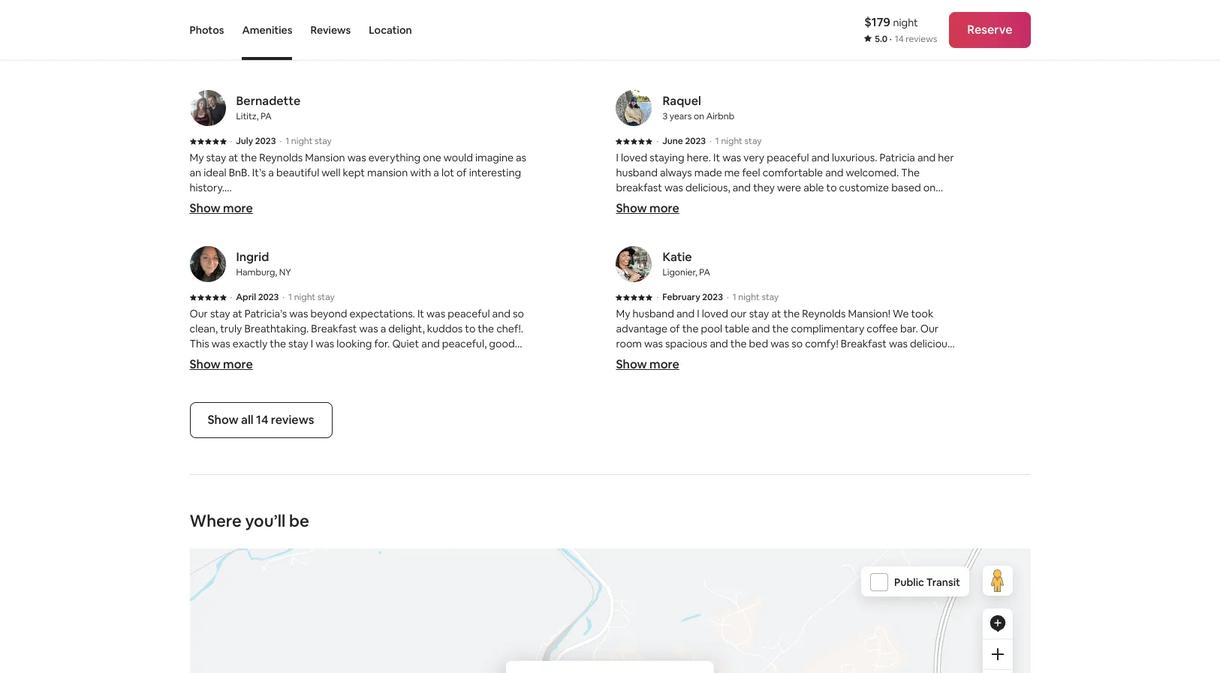 Task type: vqa. For each thing, say whether or not it's contained in the screenshot.
hosted
no



Task type: locate. For each thing, give the bounding box(es) containing it.
2 vertical spatial delicious
[[911, 337, 953, 351]]

patricia down amazing
[[616, 31, 652, 44]]

a up etc.
[[378, 241, 384, 255]]

2 horizontal spatial of
[[670, 322, 680, 336]]

can't inside i loved staying here. it was very peaceful and luxurious. patricia and her husband always made me feel comfortable and welcomed. the breakfast was delicious, and they were able to customize based on dietary restrictions. the room was breathtaking! i can't wait to stay again!
[[854, 196, 878, 210]]

1 horizontal spatial come
[[901, 352, 929, 366]]

· left july
[[230, 135, 232, 147]]

breakfast inside i loved staying here. it was very peaceful and luxurious. patricia and her husband always made me feel comfortable and welcomed. the breakfast was delicious, and they were able to customize based on dietary restrictions. the room was breathtaking! i can't wait to stay again!
[[616, 181, 663, 195]]

list containing bernadette
[[184, 0, 1037, 403]]

reviews for 5.0 · 14 reviews
[[906, 33, 938, 45]]

0 horizontal spatial loved
[[621, 151, 648, 165]]

my for katie
[[616, 307, 631, 321]]

beautiful up spot.
[[214, 16, 257, 29]]

room, up my
[[799, 16, 828, 29]]

stay inside i loved staying here. it was very peaceful and luxurious. patricia and her husband always made me feel comfortable and welcomed. the breakfast was delicious, and they were able to customize based on dietary restrictions. the room was breathtaking! i can't wait to stay again!
[[916, 196, 936, 210]]

1 vertical spatial loved
[[702, 307, 729, 321]]

1 horizontal spatial room
[[733, 196, 759, 210]]

more down spot.
[[244, 46, 269, 59]]

june
[[663, 135, 683, 147]]

0 vertical spatial beautiful
[[214, 16, 257, 29]]

drag pegman onto the map to open street view image
[[983, 567, 1013, 597]]

show all 14 reviews button
[[190, 403, 332, 439]]

1 vertical spatial into
[[456, 367, 474, 381]]

1 vertical spatial as
[[516, 151, 527, 165]]

bnb.
[[229, 166, 250, 180]]

patricia up welcomed.
[[880, 151, 916, 165]]

2 very from the top
[[190, 256, 212, 270]]

delicious inside very beautiful place!  has amazing historic value and is placed in a perfect spot.  it's in a quiet town but is close to penn state if you want something more loud.  food at breakfast is delicious as well.
[[394, 46, 437, 59]]

ligonier,
[[663, 267, 698, 279]]

make
[[333, 241, 360, 255]]

to inside "my husband and i loved our stay at the reynolds mansion! we took advantage of the pool table and the complimentary coffee bar. our room was spacious and the bed was so comfy! breakfast was delicious and i had an incredible massage from lisa. we can't wait to come back!"
[[888, 352, 899, 366]]

stay. inside from the minute i arrived until i left everything was lovely, well thought out and thorough.  mike and patricia are very kind. they provide little touches to make for a welcoming stay. very clean!  comfy room, bed, linens etc. the breakfast was special.   i would definitely stay there again!
[[441, 241, 463, 255]]

0 vertical spatial peaceful
[[767, 151, 810, 165]]

0 horizontal spatial you
[[358, 352, 375, 366]]

and up 'lovely' at right
[[683, 16, 701, 29]]

2 vertical spatial of
[[374, 367, 384, 381]]

1 vertical spatial patricia
[[880, 151, 916, 165]]

was up kind.
[[268, 211, 287, 225]]

they
[[190, 241, 214, 255]]

0 vertical spatial loved
[[621, 151, 648, 165]]

a left 'lovely' at right
[[675, 31, 681, 44]]

0 vertical spatial lot
[[442, 166, 454, 180]]

was down comfy
[[259, 271, 278, 285]]

it's inside my stay at the reynolds mansion was everything one would imagine as an ideal bnb.   it's a beautiful well kept mansion with a lot of interesting history.
[[252, 166, 266, 180]]

1 horizontal spatial delicious
[[830, 16, 872, 29]]

reynolds inside "my husband and i loved our stay at the reynolds mansion! we took advantage of the pool table and the complimentary coffee bar. our room was spacious and the bed was so comfy! breakfast was delicious and i had an incredible massage from lisa. we can't wait to come back!"
[[803, 307, 846, 321]]

2023 right february
[[703, 292, 723, 304]]

0 horizontal spatial as
[[439, 46, 450, 59]]

stay up beyond
[[318, 292, 335, 304]]

more for ingrid
[[223, 357, 253, 373]]

husband up advantage
[[633, 307, 675, 321]]

lot inside our stay at patricia's was beyond expectations. it was peaceful and so clean, truly breathtaking. breakfast was a delight, kuddos to the chef!. this was exactly the stay i was looking for. quiet and peaceful, good food and a few good shops. thank you for welcoming us into your beautiful home. you certainly put a lot of work and love into this place. i cannot wait to come back and stay an additional night!
[[359, 367, 372, 381]]

show for raquel
[[616, 201, 647, 216]]

1 vertical spatial can't
[[839, 352, 863, 366]]

home.
[[235, 367, 265, 381]]

to inside very beautiful place!  has amazing historic value and is placed in a perfect spot.  it's in a quiet town but is close to penn state if you want something more loud.  food at breakfast is delicious as well.
[[401, 31, 411, 44]]

special.
[[280, 271, 316, 285]]

0 vertical spatial reviews
[[906, 33, 938, 45]]

very inside from the minute i arrived until i left everything was lovely, well thought out and thorough.  mike and patricia are very kind. they provide little touches to make for a welcoming stay. very clean!  comfy room, bed, linens etc. the breakfast was special.   i would definitely stay there again!
[[190, 256, 212, 270]]

1 horizontal spatial reynolds
[[803, 307, 846, 321]]

bed inside amazing bed and breakfast.  beautiful room, delicious breakfast and patricia was a lovely host.  i look forward to my next stay.
[[661, 16, 681, 29]]

her
[[939, 151, 955, 165]]

pa down bernadette
[[261, 111, 272, 123]]

ingrid hamburg, ny
[[236, 250, 291, 279]]

0 vertical spatial patricia
[[616, 31, 652, 44]]

husband
[[616, 166, 658, 180], [633, 307, 675, 321]]

patricia inside i loved staying here. it was very peaceful and luxurious. patricia and her husband always made me feel comfortable and welcomed. the breakfast was delicious, and they were able to customize based on dietary restrictions. the room was breathtaking! i can't wait to stay again!
[[880, 151, 916, 165]]

was down amazing
[[654, 31, 673, 44]]

show for ingrid
[[190, 357, 221, 373]]

0 horizontal spatial room
[[616, 337, 642, 351]]

as inside very beautiful place!  has amazing historic value and is placed in a perfect spot.  it's in a quiet town but is close to penn state if you want something more loud.  food at breakfast is delicious as well.
[[439, 46, 450, 59]]

was inside my stay at the reynolds mansion was everything one would imagine as an ideal bnb.   it's a beautiful well kept mansion with a lot of interesting history.
[[348, 151, 366, 165]]

room, inside from the minute i arrived until i left everything was lovely, well thought out and thorough.  mike and patricia are very kind. they provide little touches to make for a welcoming stay. very clean!  comfy room, bed, linens etc. the breakfast was special.   i would definitely stay there again!
[[280, 256, 308, 270]]

breakfast inside very beautiful place!  has amazing historic value and is placed in a perfect spot.  it's in a quiet town but is close to penn state if you want something more loud.  food at breakfast is delicious as well.
[[336, 46, 383, 59]]

breakfast up dietary
[[616, 181, 663, 195]]

to left my
[[808, 31, 819, 44]]

stay right our
[[749, 307, 770, 321]]

everything inside my stay at the reynolds mansion was everything one would imagine as an ideal bnb.   it's a beautiful well kept mansion with a lot of interesting history.
[[369, 151, 421, 165]]

thank
[[326, 352, 355, 366]]

and left love
[[413, 367, 431, 381]]

stay
[[315, 135, 332, 147], [745, 135, 762, 147], [206, 151, 226, 165], [916, 196, 936, 210], [402, 271, 422, 285], [318, 292, 335, 304], [762, 292, 779, 304], [210, 307, 230, 321], [749, 307, 770, 321], [289, 337, 309, 351], [338, 383, 358, 396]]

would
[[444, 151, 473, 165], [323, 271, 353, 285]]

more for raquel
[[650, 201, 680, 216]]

1 vertical spatial on
[[924, 181, 936, 195]]

as inside my stay at the reynolds mansion was everything one would imagine as an ideal bnb.   it's a beautiful well kept mansion with a lot of interesting history.
[[516, 151, 527, 165]]

0 vertical spatial come
[[901, 352, 929, 366]]

breakfast down but
[[336, 46, 383, 59]]

14 inside button
[[256, 413, 268, 428]]

add a place to the map image
[[989, 615, 1007, 633]]

clean!
[[214, 256, 242, 270]]

a right bnb.
[[268, 166, 274, 180]]

very inside very beautiful place!  has amazing historic value and is placed in a perfect spot.  it's in a quiet town but is close to penn state if you want something more loud.  food at breakfast is delicious as well.
[[190, 16, 212, 29]]

0 vertical spatial everything
[[369, 151, 421, 165]]

night up mansion
[[291, 135, 313, 147]]

peaceful inside i loved staying here. it was very peaceful and luxurious. patricia and her husband always made me feel comfortable and welcomed. the breakfast was delicious, and they were able to customize based on dietary restrictions. the room was breathtaking! i can't wait to stay again!
[[767, 151, 810, 165]]

0 vertical spatial my
[[190, 151, 204, 165]]

into down peaceful,
[[462, 352, 481, 366]]

1 horizontal spatial again!
[[616, 211, 645, 225]]

1 vertical spatial very
[[245, 226, 266, 240]]

room down they
[[733, 196, 759, 210]]

at inside my stay at the reynolds mansion was everything one would imagine as an ideal bnb.   it's a beautiful well kept mansion with a lot of interesting history.
[[229, 151, 238, 165]]

0 horizontal spatial patricia
[[190, 226, 225, 240]]

lot right with
[[442, 166, 454, 180]]

1 vertical spatial of
[[670, 322, 680, 336]]

1 vertical spatial very
[[190, 256, 212, 270]]

loved up pool
[[702, 307, 729, 321]]

1 vertical spatial stay.
[[441, 241, 463, 255]]

be
[[289, 511, 309, 532]]

1 vertical spatial welcoming
[[394, 352, 447, 366]]

into
[[462, 352, 481, 366], [456, 367, 474, 381]]

show more button up cannot
[[190, 357, 253, 373]]

list
[[184, 0, 1037, 403]]

1 vertical spatial 14
[[256, 413, 268, 428]]

night inside $179 night
[[894, 16, 918, 29]]

husband up dietary
[[616, 166, 658, 180]]

to down value
[[401, 31, 411, 44]]

reviews down the back
[[271, 413, 314, 428]]

in
[[485, 16, 493, 29], [272, 31, 280, 44]]

raquel 3 years on airbnb
[[663, 93, 735, 123]]

where you'll be
[[190, 511, 309, 532]]

thought
[[342, 211, 381, 225]]

show more for bernadette
[[190, 201, 253, 216]]

stay.
[[862, 31, 884, 44], [441, 241, 463, 255]]

for.
[[374, 337, 390, 351]]

place.
[[497, 367, 525, 381]]

· up table
[[727, 292, 729, 304]]

show more down history.
[[190, 201, 253, 216]]

kuddos
[[427, 322, 463, 336]]

wait inside "my husband and i loved our stay at the reynolds mansion! we took advantage of the pool table and the complimentary coffee bar. our room was spacious and the bed was so comfy! breakfast was delicious and i had an incredible massage from lisa. we can't wait to come back!"
[[865, 352, 886, 366]]

location
[[369, 23, 412, 37]]

delicious inside amazing bed and breakfast.  beautiful room, delicious breakfast and patricia was a lovely host.  i look forward to my next stay.
[[830, 16, 872, 29]]

0 horizontal spatial again!
[[453, 271, 482, 285]]

has
[[290, 16, 309, 29]]

patricia inside from the minute i arrived until i left everything was lovely, well thought out and thorough.  mike and patricia are very kind. they provide little touches to make for a welcoming stay. very clean!  comfy room, bed, linens etc. the breakfast was special.   i would definitely stay there again!
[[190, 226, 225, 240]]

0 horizontal spatial peaceful
[[448, 307, 490, 321]]

is right but
[[364, 31, 371, 44]]

·
[[890, 33, 892, 45], [230, 135, 232, 147], [280, 135, 282, 147], [657, 135, 659, 147], [710, 135, 712, 147], [230, 292, 232, 304], [283, 292, 285, 304], [657, 292, 659, 304], [727, 292, 729, 304]]

loved left staying
[[621, 151, 648, 165]]

stay inside my stay at the reynolds mansion was everything one would imagine as an ideal bnb.   it's a beautiful well kept mansion with a lot of interesting history.
[[206, 151, 226, 165]]

show down advantage
[[616, 357, 647, 373]]

1 very from the top
[[190, 16, 212, 29]]

1 horizontal spatial you
[[476, 31, 494, 44]]

lisa.
[[797, 352, 818, 366]]

0 vertical spatial would
[[444, 151, 473, 165]]

show left all
[[208, 413, 239, 428]]

1 vertical spatial everything
[[214, 211, 266, 225]]

you right if
[[476, 31, 494, 44]]

pa inside bernadette lititz, pa
[[261, 111, 272, 123]]

so
[[513, 307, 524, 321], [792, 337, 803, 351]]

1 vertical spatial so
[[792, 337, 803, 351]]

14 for ·
[[895, 33, 904, 45]]

2 vertical spatial wait
[[226, 383, 246, 396]]

mansion
[[367, 166, 408, 180]]

of left interesting
[[457, 166, 467, 180]]

everything
[[369, 151, 421, 165], [214, 211, 266, 225]]

2023 right july
[[255, 135, 276, 147]]

0 horizontal spatial it
[[418, 307, 424, 321]]

0 horizontal spatial delicious
[[394, 46, 437, 59]]

to down coffee
[[888, 352, 899, 366]]

reviews inside button
[[271, 413, 314, 428]]

of inside our stay at patricia's was beyond expectations. it was peaceful and so clean, truly breathtaking. breakfast was a delight, kuddos to the chef!. this was exactly the stay i was looking for. quiet and peaceful, good food and a few good shops. thank you for welcoming us into your beautiful home. you certainly put a lot of work and love into this place. i cannot wait to come back and stay an additional night!
[[374, 367, 384, 381]]

0 vertical spatial on
[[694, 111, 705, 123]]

forward
[[767, 31, 806, 44]]

google map
showing 3 points of interest. region
[[0, 362, 1154, 674]]

you down looking
[[358, 352, 375, 366]]

stay up truly
[[210, 307, 230, 321]]

1 horizontal spatial we
[[893, 307, 909, 321]]

husband inside "my husband and i loved our stay at the reynolds mansion! we took advantage of the pool table and the complimentary coffee bar. our room was spacious and the bed was so comfy! breakfast was delicious and i had an incredible massage from lisa. we can't wait to come back!"
[[633, 307, 675, 321]]

were
[[778, 181, 802, 195]]

able
[[804, 181, 824, 195]]

1 horizontal spatial very
[[744, 151, 765, 165]]

again! inside from the minute i arrived until i left everything was lovely, well thought out and thorough.  mike and patricia are very kind. they provide little touches to make for a welcoming stay. very clean!  comfy room, bed, linens etc. the breakfast was special.   i would definitely stay there again!
[[453, 271, 482, 285]]

again!
[[616, 211, 645, 225], [453, 271, 482, 285]]

1 vertical spatial wait
[[865, 352, 886, 366]]

beautiful inside very beautiful place!  has amazing historic value and is placed in a perfect spot.  it's in a quiet town but is close to penn state if you want something more loud.  food at breakfast is delicious as well.
[[214, 16, 257, 29]]

1 horizontal spatial pa
[[700, 267, 711, 279]]

customize
[[840, 181, 889, 195]]

1 vertical spatial my
[[616, 307, 631, 321]]

show more for katie
[[616, 357, 680, 373]]

at right our
[[772, 307, 782, 321]]

beautiful inside our stay at patricia's was beyond expectations. it was peaceful and so clean, truly breathtaking. breakfast was a delight, kuddos to the chef!. this was exactly the stay i was looking for. quiet and peaceful, good food and a few good shops. thank you for welcoming us into your beautiful home. you certainly put a lot of work and love into this place. i cannot wait to come back and stay an additional night!
[[190, 367, 233, 381]]

location button
[[369, 0, 412, 60]]

on inside i loved staying here. it was very peaceful and luxurious. patricia and her husband always made me feel comfortable and welcomed. the breakfast was delicious, and they were able to customize based on dietary restrictions. the room was breathtaking! i can't wait to stay again!
[[924, 181, 936, 195]]

welcoming inside our stay at patricia's was beyond expectations. it was peaceful and so clean, truly breathtaking. breakfast was a delight, kuddos to the chef!. this was exactly the stay i was looking for. quiet and peaceful, good food and a few good shops. thank you for welcoming us into your beautiful home. you certainly put a lot of work and love into this place. i cannot wait to come back and stay an additional night!
[[394, 352, 447, 366]]

0 horizontal spatial good
[[264, 352, 290, 366]]

more down "spacious" on the bottom right
[[650, 357, 680, 373]]

food
[[297, 46, 322, 59]]

night for katie
[[739, 292, 760, 304]]

back!
[[931, 352, 957, 366]]

it's right bnb.
[[252, 166, 266, 180]]

0 horizontal spatial an
[[190, 166, 201, 180]]

clean,
[[190, 322, 218, 336]]

at inside very beautiful place!  has amazing historic value and is placed in a perfect spot.  it's in a quiet town but is close to penn state if you want something more loud.  food at breakfast is delicious as well.
[[324, 46, 334, 59]]

2 horizontal spatial the
[[902, 166, 920, 180]]

cannot
[[190, 383, 224, 396]]

would right one
[[444, 151, 473, 165]]

spot.
[[229, 31, 253, 44]]

2 horizontal spatial patricia
[[880, 151, 916, 165]]

1 horizontal spatial 14
[[895, 33, 904, 45]]

the down july
[[241, 151, 257, 165]]

a up "loud."
[[282, 31, 288, 44]]

1 vertical spatial it's
[[252, 166, 266, 180]]

into down 'us'
[[456, 367, 474, 381]]

so inside our stay at patricia's was beyond expectations. it was peaceful and so clean, truly breathtaking. breakfast was a delight, kuddos to the chef!. this was exactly the stay i was looking for. quiet and peaceful, good food and a few good shops. thank you for welcoming us into your beautiful home. you certainly put a lot of work and love into this place. i cannot wait to come back and stay an additional night!
[[513, 307, 524, 321]]

raquel image
[[616, 90, 652, 126], [616, 90, 652, 126]]

0 horizontal spatial everything
[[214, 211, 266, 225]]

patricia's
[[245, 307, 287, 321]]

2 vertical spatial beautiful
[[190, 367, 233, 381]]

room down advantage
[[616, 337, 642, 351]]

well.
[[452, 46, 473, 59]]

on
[[694, 111, 705, 123], [924, 181, 936, 195]]

welcoming down quiet
[[394, 352, 447, 366]]

was inside amazing bed and breakfast.  beautiful room, delicious breakfast and patricia was a lovely host.  i look forward to my next stay.
[[654, 31, 673, 44]]

i left look
[[740, 31, 742, 44]]

the down breathtaking. in the left top of the page
[[270, 337, 286, 351]]

show more down advantage
[[616, 357, 680, 373]]

come inside our stay at patricia's was beyond expectations. it was peaceful and so clean, truly breathtaking. breakfast was a delight, kuddos to the chef!. this was exactly the stay i was looking for. quiet and peaceful, good food and a few good shops. thank you for welcoming us into your beautiful home. you certainly put a lot of work and love into this place. i cannot wait to come back and stay an additional night!
[[262, 383, 289, 396]]

patricia
[[616, 31, 652, 44], [880, 151, 916, 165], [190, 226, 225, 240]]

more down exactly
[[223, 357, 253, 373]]

was
[[654, 31, 673, 44], [348, 151, 366, 165], [723, 151, 742, 165], [665, 181, 684, 195], [761, 196, 780, 210], [268, 211, 287, 225], [259, 271, 278, 285], [289, 307, 308, 321], [427, 307, 446, 321], [360, 322, 378, 336], [212, 337, 230, 351], [316, 337, 335, 351], [645, 337, 663, 351], [771, 337, 790, 351], [889, 337, 908, 351]]

the
[[241, 151, 257, 165], [217, 196, 233, 210], [784, 307, 800, 321], [478, 322, 494, 336], [683, 322, 699, 336], [773, 322, 789, 336], [270, 337, 286, 351], [731, 337, 747, 351]]

thorough.
[[423, 211, 471, 225]]

our stay at patricia's was beyond expectations. it was peaceful and so clean, truly breathtaking. breakfast was a delight, kuddos to the chef!. this was exactly the stay i was looking for. quiet and peaceful, good food and a few good shops. thank you for welcoming us into your beautiful home. you certainly put a lot of work and love into this place. i cannot wait to come back and stay an additional night!
[[190, 307, 530, 396]]

imagine
[[475, 151, 514, 165]]

1 horizontal spatial of
[[457, 166, 467, 180]]

table
[[725, 322, 750, 336]]

an up history.
[[190, 166, 201, 180]]

so up lisa. on the bottom right of the page
[[792, 337, 803, 351]]

show more for ingrid
[[190, 357, 253, 373]]

1 vertical spatial husband
[[633, 307, 675, 321]]

1 horizontal spatial bed
[[749, 337, 769, 351]]

1 vertical spatial beautiful
[[276, 166, 320, 180]]

room inside "my husband and i loved our stay at the reynolds mansion! we took advantage of the pool table and the complimentary coffee bar. our room was spacious and the bed was so comfy! breakfast was delicious and i had an incredible massage from lisa. we can't wait to come back!"
[[616, 337, 642, 351]]

1 horizontal spatial an
[[360, 383, 372, 396]]

show for bernadette
[[190, 201, 221, 216]]

2 horizontal spatial an
[[662, 352, 674, 366]]

lot
[[442, 166, 454, 180], [359, 367, 372, 381]]

bar.
[[901, 322, 919, 336]]

at up truly
[[233, 307, 242, 321]]

for inside from the minute i arrived until i left everything was lovely, well thought out and thorough.  mike and patricia are very kind. they provide little touches to make for a welcoming stay. very clean!  comfy room, bed, linens etc. the breakfast was special.   i would definitely stay there again!
[[362, 241, 376, 255]]

perfect
[[190, 31, 226, 44]]

raquel
[[663, 93, 702, 109]]

at up bnb.
[[229, 151, 238, 165]]

good down chef!.
[[489, 337, 515, 351]]

2023 for bernadette
[[255, 135, 276, 147]]

bed up massage
[[749, 337, 769, 351]]

2023 up here.
[[685, 135, 706, 147]]

the down the delicious,
[[712, 196, 731, 210]]

again! inside i loved staying here. it was very peaceful and luxurious. patricia and her husband always made me feel comfortable and welcomed. the breakfast was delicious, and they were able to customize based on dietary restrictions. the room was breathtaking! i can't wait to stay again!
[[616, 211, 645, 225]]

an inside "my husband and i loved our stay at the reynolds mansion! we took advantage of the pool table and the complimentary coffee bar. our room was spacious and the bed was so comfy! breakfast was delicious and i had an incredible massage from lisa. we can't wait to come back!"
[[662, 352, 674, 366]]

0 vertical spatial delicious
[[830, 16, 872, 29]]

pa for katie
[[700, 267, 711, 279]]

1 horizontal spatial breakfast
[[841, 337, 887, 351]]

show more down 'always'
[[616, 201, 680, 216]]

additional
[[374, 383, 422, 396]]

of left work on the bottom
[[374, 367, 384, 381]]

was down they
[[761, 196, 780, 210]]

1 horizontal spatial good
[[489, 337, 515, 351]]

2 vertical spatial is
[[385, 46, 392, 59]]

1 vertical spatial would
[[323, 271, 353, 285]]

welcoming down out
[[386, 241, 439, 255]]

left
[[195, 211, 211, 225]]

0 vertical spatial 14
[[895, 33, 904, 45]]

ingrid image
[[190, 247, 226, 283], [190, 247, 226, 283]]

well
[[322, 166, 341, 180], [321, 211, 340, 225]]

would inside my stay at the reynolds mansion was everything one would imagine as an ideal bnb.   it's a beautiful well kept mansion with a lot of interesting history.
[[444, 151, 473, 165]]

0 vertical spatial welcoming
[[386, 241, 439, 255]]

definitely
[[355, 271, 400, 285]]

is
[[440, 16, 447, 29], [364, 31, 371, 44], [385, 46, 392, 59]]

0 horizontal spatial my
[[190, 151, 204, 165]]

more for katie
[[650, 357, 680, 373]]

1 vertical spatial an
[[662, 352, 674, 366]]

my up ideal
[[190, 151, 204, 165]]

0 vertical spatial well
[[322, 166, 341, 180]]

welcomed.
[[846, 166, 899, 180]]

14
[[895, 33, 904, 45], [256, 413, 268, 428]]

my inside my stay at the reynolds mansion was everything one would imagine as an ideal bnb.   it's a beautiful well kept mansion with a lot of interesting history.
[[190, 151, 204, 165]]

my inside "my husband and i loved our stay at the reynolds mansion! we took advantage of the pool table and the complimentary coffee bar. our room was spacious and the bed was so comfy! breakfast was delicious and i had an incredible massage from lisa. we can't wait to come back!"
[[616, 307, 631, 321]]

of up "spacious" on the bottom right
[[670, 322, 680, 336]]

0 horizontal spatial very
[[245, 226, 266, 240]]

everything up 'mansion' on the top left of the page
[[369, 151, 421, 165]]

very
[[190, 16, 212, 29], [190, 256, 212, 270]]

stay down based in the right of the page
[[916, 196, 936, 210]]

· left april
[[230, 292, 232, 304]]

0 vertical spatial an
[[190, 166, 201, 180]]

something
[[190, 46, 241, 59]]

night
[[894, 16, 918, 29], [291, 135, 313, 147], [722, 135, 743, 147], [294, 292, 316, 304], [739, 292, 760, 304]]

room
[[733, 196, 759, 210], [616, 337, 642, 351]]

to inside amazing bed and breakfast.  beautiful room, delicious breakfast and patricia was a lovely host.  i look forward to my next stay.
[[808, 31, 819, 44]]

feel
[[743, 166, 761, 180]]

0 horizontal spatial stay.
[[441, 241, 463, 255]]

in right the 'placed'
[[485, 16, 493, 29]]

pa inside katie ligonier, pa
[[700, 267, 711, 279]]

0 vertical spatial room
[[733, 196, 759, 210]]

1 vertical spatial room,
[[280, 256, 308, 270]]

breakfast
[[875, 16, 921, 29], [336, 46, 383, 59], [616, 181, 663, 195], [210, 271, 257, 285]]

2023 for katie
[[703, 292, 723, 304]]

it inside i loved staying here. it was very peaceful and luxurious. patricia and her husband always made me feel comfortable and welcomed. the breakfast was delicious, and they were able to customize based on dietary restrictions. the room was breathtaking! i can't wait to stay again!
[[714, 151, 721, 165]]

at
[[324, 46, 334, 59], [229, 151, 238, 165], [233, 307, 242, 321], [772, 307, 782, 321]]

14 right 5.0
[[895, 33, 904, 45]]

2023 for raquel
[[685, 135, 706, 147]]

stay. down $179
[[862, 31, 884, 44]]

show
[[190, 201, 221, 216], [616, 201, 647, 216], [190, 357, 221, 373], [616, 357, 647, 373], [208, 413, 239, 428]]

husband inside i loved staying here. it was very peaceful and luxurious. patricia and her husband always made me feel comfortable and welcomed. the breakfast was delicious, and they were able to customize based on dietary restrictions. the room was breathtaking! i can't wait to stay again!
[[616, 166, 658, 180]]

loved inside i loved staying here. it was very peaceful and luxurious. patricia and her husband always made me feel comfortable and welcomed. the breakfast was delicious, and they were able to customize based on dietary restrictions. the room was breathtaking! i can't wait to stay again!
[[621, 151, 648, 165]]

on right based in the right of the page
[[924, 181, 936, 195]]

0 horizontal spatial for
[[362, 241, 376, 255]]

to
[[401, 31, 411, 44], [808, 31, 819, 44], [827, 181, 837, 195], [904, 196, 914, 210], [320, 241, 331, 255], [465, 322, 476, 336], [888, 352, 899, 366], [249, 383, 259, 396]]

1 horizontal spatial my
[[616, 307, 631, 321]]

looking
[[337, 337, 372, 351]]

bernadette image
[[190, 90, 226, 126], [190, 90, 226, 126]]

1 vertical spatial we
[[821, 352, 837, 366]]

1 vertical spatial peaceful
[[448, 307, 490, 321]]

0 vertical spatial very
[[190, 16, 212, 29]]

1 horizontal spatial everything
[[369, 151, 421, 165]]

0 vertical spatial pa
[[261, 111, 272, 123]]

is up "state"
[[440, 16, 447, 29]]

0 vertical spatial can't
[[854, 196, 878, 210]]

want
[[496, 31, 520, 44]]

wait down the home.
[[226, 383, 246, 396]]

the left chef!.
[[478, 322, 494, 336]]

me
[[725, 166, 740, 180]]

0 vertical spatial breakfast
[[311, 322, 357, 336]]

1 horizontal spatial peaceful
[[767, 151, 810, 165]]

0 vertical spatial husband
[[616, 166, 658, 180]]

is down close
[[385, 46, 392, 59]]

reserve
[[968, 22, 1013, 38]]

delicious inside "my husband and i loved our stay at the reynolds mansion! we took advantage of the pool table and the complimentary coffee bar. our room was spacious and the bed was so comfy! breakfast was delicious and i had an incredible massage from lisa. we can't wait to come back!"
[[911, 337, 953, 351]]

0 vertical spatial for
[[362, 241, 376, 255]]

katie image
[[616, 247, 652, 283]]

0 vertical spatial is
[[440, 16, 447, 29]]

2 horizontal spatial is
[[440, 16, 447, 29]]

0 horizontal spatial in
[[272, 31, 280, 44]]

pa right ligonier,
[[700, 267, 711, 279]]

1 vertical spatial it
[[418, 307, 424, 321]]

show more up cannot
[[190, 357, 253, 373]]



Task type: describe. For each thing, give the bounding box(es) containing it.
comfy!
[[805, 337, 839, 351]]

linens
[[334, 256, 362, 270]]

katie
[[663, 250, 692, 265]]

beyond
[[311, 307, 347, 321]]

our
[[731, 307, 747, 321]]

at inside our stay at patricia's was beyond expectations. it was peaceful and so clean, truly breathtaking. breakfast was a delight, kuddos to the chef!. this was exactly the stay i was looking for. quiet and peaceful, good food and a few good shops. thank you for welcoming us into your beautiful home. you certainly put a lot of work and love into this place. i cannot wait to come back and stay an additional night!
[[233, 307, 242, 321]]

our inside "my husband and i loved our stay at the reynolds mansion! we took advantage of the pool table and the complimentary coffee bar. our room was spacious and the bed was so comfy! breakfast was delicious and i had an incredible massage from lisa. we can't wait to come back!"
[[921, 322, 939, 336]]

a right put
[[351, 367, 357, 381]]

and inside very beautiful place!  has amazing historic value and is placed in a perfect spot.  it's in a quiet town but is close to penn state if you want something more loud.  food at breakfast is delicious as well.
[[420, 16, 438, 29]]

shops.
[[292, 352, 323, 366]]

all
[[241, 413, 254, 428]]

5.0 · 14 reviews
[[875, 33, 938, 45]]

and left 'her'
[[918, 151, 936, 165]]

beautiful
[[754, 16, 797, 29]]

penn
[[414, 31, 438, 44]]

beautiful inside my stay at the reynolds mansion was everything one would imagine as an ideal bnb.   it's a beautiful well kept mansion with a lot of interesting history.
[[276, 166, 320, 180]]

amenities
[[242, 23, 293, 37]]

this
[[190, 337, 209, 351]]

reviews for show all 14 reviews
[[271, 413, 314, 428]]

out
[[384, 211, 400, 225]]

stay. inside amazing bed and breakfast.  beautiful room, delicious breakfast and patricia was a lovely host.  i look forward to my next stay.
[[862, 31, 884, 44]]

katie image
[[616, 247, 652, 283]]

and down put
[[317, 383, 335, 396]]

the down table
[[731, 337, 747, 351]]

incredible
[[676, 352, 724, 366]]

a inside from the minute i arrived until i left everything was lovely, well thought out and thorough.  mike and patricia are very kind. they provide little touches to make for a welcoming stay. very clean!  comfy room, bed, linens etc. the breakfast was special.   i would definitely stay there again!
[[378, 241, 384, 255]]

for inside our stay at patricia's was beyond expectations. it was peaceful and so clean, truly breathtaking. breakfast was a delight, kuddos to the chef!. this was exactly the stay i was looking for. quiet and peaceful, good food and a few good shops. thank you for welcoming us into your beautiful home. you certainly put a lot of work and love into this place. i cannot wait to come back and stay an additional night!
[[378, 352, 392, 366]]

breakfast inside from the minute i arrived until i left everything was lovely, well thought out and thorough.  mike and patricia are very kind. they provide little touches to make for a welcoming stay. very clean!  comfy room, bed, linens etc. the breakfast was special.   i would definitely stay there again!
[[210, 271, 257, 285]]

one
[[423, 151, 442, 165]]

night for bernadette
[[291, 135, 313, 147]]

patricia inside amazing bed and breakfast.  beautiful room, delicious breakfast and patricia was a lovely host.  i look forward to my next stay.
[[616, 31, 652, 44]]

very beautiful place!  has amazing historic value and is placed in a perfect spot.  it's in a quiet town but is close to penn state if you want something more loud.  food at breakfast is delicious as well.
[[190, 16, 520, 59]]

truly
[[220, 322, 242, 336]]

they
[[754, 181, 775, 195]]

your
[[483, 352, 505, 366]]

1 vertical spatial in
[[272, 31, 280, 44]]

food
[[190, 352, 213, 366]]

and left had
[[616, 352, 635, 366]]

based
[[892, 181, 921, 195]]

0 horizontal spatial we
[[821, 352, 837, 366]]

night for ingrid
[[294, 292, 316, 304]]

i left arrived on the top left of page
[[272, 196, 274, 210]]

i down customize
[[849, 196, 852, 210]]

are
[[228, 226, 243, 240]]

5.0
[[875, 33, 888, 45]]

show more for raquel
[[616, 201, 680, 216]]

pool
[[701, 322, 723, 336]]

dietary
[[616, 196, 651, 210]]

so inside "my husband and i loved our stay at the reynolds mansion! we took advantage of the pool table and the complimentary coffee bar. our room was spacious and the bed was so comfy! breakfast was delicious and i had an incredible massage from lisa. we can't wait to come back!"
[[792, 337, 803, 351]]

a left few
[[236, 352, 241, 366]]

was up me
[[723, 151, 742, 165]]

i down the bed,
[[318, 271, 321, 285]]

come inside "my husband and i loved our stay at the reynolds mansion! we took advantage of the pool table and the complimentary coffee bar. our room was spacious and the bed was so comfy! breakfast was delicious and i had an incredible massage from lisa. we can't wait to come back!"
[[901, 352, 929, 366]]

a down one
[[434, 166, 439, 180]]

delicious for very beautiful place!  has amazing historic value and is placed in a perfect spot.  it's in a quiet town but is close to penn state if you want something more loud.  food at breakfast is delicious as well.
[[394, 46, 437, 59]]

to down based in the right of the page
[[904, 196, 914, 210]]

· up here.
[[710, 135, 712, 147]]

and right out
[[403, 211, 421, 225]]

it inside our stay at patricia's was beyond expectations. it was peaceful and so clean, truly breathtaking. breakfast was a delight, kuddos to the chef!. this was exactly the stay i was looking for. quiet and peaceful, good food and a few good shops. thank you for welcoming us into your beautiful home. you certainly put a lot of work and love into this place. i cannot wait to come back and stay an additional night!
[[418, 307, 424, 321]]

delicious for my husband and i loved our stay at the reynolds mansion! we took advantage of the pool table and the complimentary coffee bar. our room was spacious and the bed was so comfy! breakfast was delicious and i had an incredible massage from lisa. we can't wait to come back!
[[911, 337, 953, 351]]

here.
[[687, 151, 711, 165]]

the up from
[[773, 322, 789, 336]]

my for bernadette
[[190, 151, 204, 165]]

peaceful,
[[442, 337, 487, 351]]

1 horizontal spatial the
[[712, 196, 731, 210]]

stay up "shops."
[[289, 337, 309, 351]]

from the minute i arrived until i left everything was lovely, well thought out and thorough.  mike and patricia are very kind. they provide little touches to make for a welcoming stay. very clean!  comfy room, bed, linens etc. the breakfast was special.   i would definitely stay there again!
[[190, 196, 516, 285]]

where
[[190, 511, 242, 532]]

welcoming inside from the minute i arrived until i left everything was lovely, well thought out and thorough.  mike and patricia are very kind. they provide little touches to make for a welcoming stay. very clean!  comfy room, bed, linens etc. the breakfast was special.   i would definitely stay there again!
[[386, 241, 439, 255]]

love
[[434, 367, 453, 381]]

mansion
[[305, 151, 345, 165]]

i down february
[[697, 307, 700, 321]]

airbnb
[[707, 111, 735, 123]]

comfortable
[[763, 166, 823, 180]]

this
[[477, 367, 494, 381]]

mansion!
[[848, 307, 891, 321]]

comfy
[[245, 256, 277, 270]]

to inside from the minute i arrived until i left everything was lovely, well thought out and thorough.  mike and patricia are very kind. they provide little touches to make for a welcoming stay. very clean!  comfy room, bed, linens etc. the breakfast was special.   i would definitely stay there again!
[[320, 241, 331, 255]]

stay up feel
[[745, 135, 762, 147]]

2023 for ingrid
[[258, 292, 279, 304]]

and right mike
[[498, 211, 516, 225]]

to down the home.
[[249, 383, 259, 396]]

0 vertical spatial good
[[489, 337, 515, 351]]

our inside our stay at patricia's was beyond expectations. it was peaceful and so clean, truly breathtaking. breakfast was a delight, kuddos to the chef!. this was exactly the stay i was looking for. quiet and peaceful, good food and a few good shops. thank you for welcoming us into your beautiful home. you certainly put a lot of work and love into this place. i cannot wait to come back and stay an additional night!
[[190, 307, 208, 321]]

show for katie
[[616, 357, 647, 373]]

stay up "my husband and i loved our stay at the reynolds mansion! we took advantage of the pool table and the complimentary coffee bar. our room was spacious and the bed was so comfy! breakfast was delicious and i had an incredible massage from lisa. we can't wait to come back!"
[[762, 292, 779, 304]]

and up 5.0 · 14 reviews
[[923, 16, 942, 29]]

amenities button
[[242, 0, 293, 60]]

back
[[291, 383, 315, 396]]

an inside our stay at patricia's was beyond expectations. it was peaceful and so clean, truly breathtaking. breakfast was a delight, kuddos to the chef!. this was exactly the stay i was looking for. quiet and peaceful, good food and a few good shops. thank you for welcoming us into your beautiful home. you certainly put a lot of work and love into this place. i cannot wait to come back and stay an additional night!
[[360, 383, 372, 396]]

i left left
[[190, 211, 192, 225]]

there
[[425, 271, 451, 285]]

the up "spacious" on the bottom right
[[683, 322, 699, 336]]

kind.
[[269, 226, 291, 240]]

1 for bernadette
[[286, 135, 289, 147]]

to right the able
[[827, 181, 837, 195]]

lot inside my stay at the reynolds mansion was everything one would imagine as an ideal bnb.   it's a beautiful well kept mansion with a lot of interesting history.
[[442, 166, 454, 180]]

public
[[894, 576, 924, 590]]

very inside from the minute i arrived until i left everything was lovely, well thought out and thorough.  mike and patricia are very kind. they provide little touches to make for a welcoming stay. very clean!  comfy room, bed, linens etc. the breakfast was special.   i would definitely stay there again!
[[245, 226, 266, 240]]

can't inside "my husband and i loved our stay at the reynolds mansion! we took advantage of the pool table and the complimentary coffee bar. our room was spacious and the bed was so comfy! breakfast was delicious and i had an incredible massage from lisa. we can't wait to come back!"
[[839, 352, 863, 366]]

it's inside very beautiful place!  has amazing historic value and is placed in a perfect spot.  it's in a quiet town but is close to penn state if you want something more loud.  food at breakfast is delicious as well.
[[255, 31, 269, 44]]

show more button for bernadette
[[190, 201, 253, 216]]

always
[[660, 166, 692, 180]]

· down bernadette lititz, pa
[[280, 135, 282, 147]]

lovely
[[683, 31, 711, 44]]

was down truly
[[212, 337, 230, 351]]

reynolds inside my stay at the reynolds mansion was everything one would imagine as an ideal bnb.   it's a beautiful well kept mansion with a lot of interesting history.
[[259, 151, 303, 165]]

was up from
[[771, 337, 790, 351]]

had
[[642, 352, 660, 366]]

to up peaceful,
[[465, 322, 476, 336]]

more for bernadette
[[223, 201, 253, 216]]

room, inside amazing bed and breakfast.  beautiful room, delicious breakfast and patricia was a lovely host.  i look forward to my next stay.
[[799, 16, 828, 29]]

very inside i loved staying here. it was very peaceful and luxurious. patricia and her husband always made me feel comfortable and welcomed. the breakfast was delicious, and they were able to customize based on dietary restrictions. the room was breathtaking! i can't wait to stay again!
[[744, 151, 765, 165]]

chef!.
[[497, 322, 524, 336]]

the inside my stay at the reynolds mansion was everything one would imagine as an ideal bnb.   it's a beautiful well kept mansion with a lot of interesting history.
[[241, 151, 257, 165]]

massage
[[726, 352, 769, 366]]

room inside i loved staying here. it was very peaceful and luxurious. patricia and her husband always made me feel comfortable and welcomed. the breakfast was delicious, and they were able to customize based on dietary restrictions. the room was breathtaking! i can't wait to stay again!
[[733, 196, 759, 210]]

breakfast inside "my husband and i loved our stay at the reynolds mansion! we took advantage of the pool table and the complimentary coffee bar. our room was spacious and the bed was so comfy! breakfast was delicious and i had an incredible massage from lisa. we can't wait to come back!"
[[841, 337, 887, 351]]

value
[[392, 16, 417, 29]]

stay inside "my husband and i loved our stay at the reynolds mansion! we took advantage of the pool table and the complimentary coffee bar. our room was spacious and the bed was so comfy! breakfast was delicious and i had an incredible massage from lisa. we can't wait to come back!"
[[749, 307, 770, 321]]

and down february
[[677, 307, 695, 321]]

· right 5.0
[[890, 33, 892, 45]]

but
[[345, 31, 361, 44]]

work
[[387, 367, 411, 381]]

a up want
[[495, 16, 501, 29]]

i loved staying here. it was very peaceful and luxurious. patricia and her husband always made me feel comfortable and welcomed. the breakfast was delicious, and they were able to customize based on dietary restrictions. the room was breathtaking! i can't wait to stay again!
[[616, 151, 955, 225]]

spacious
[[666, 337, 708, 351]]

3
[[663, 111, 668, 123]]

loud.
[[272, 46, 295, 59]]

· february 2023 · 1 night stay
[[657, 292, 779, 304]]

breakfast inside our stay at patricia's was beyond expectations. it was peaceful and so clean, truly breathtaking. breakfast was a delight, kuddos to the chef!. this was exactly the stay i was looking for. quiet and peaceful, good food and a few good shops. thank you for welcoming us into your beautiful home. you certainly put a lot of work and love into this place. i cannot wait to come back and stay an additional night!
[[311, 322, 357, 336]]

0 vertical spatial in
[[485, 16, 493, 29]]

14 for all
[[256, 413, 268, 428]]

wait inside our stay at patricia's was beyond expectations. it was peaceful and so clean, truly breathtaking. breakfast was a delight, kuddos to the chef!. this was exactly the stay i was looking for. quiet and peaceful, good food and a few good shops. thank you for welcoming us into your beautiful home. you certainly put a lot of work and love into this place. i cannot wait to come back and stay an additional night!
[[226, 383, 246, 396]]

amazing bed and breakfast.  beautiful room, delicious breakfast and patricia was a lovely host.  i look forward to my next stay.
[[616, 16, 942, 44]]

was down bar.
[[889, 337, 908, 351]]

you inside very beautiful place!  has amazing historic value and is placed in a perfect spot.  it's in a quiet town but is close to penn state if you want something more loud.  food at breakfast is delicious as well.
[[476, 31, 494, 44]]

i up "shops."
[[311, 337, 313, 351]]

you inside our stay at patricia's was beyond expectations. it was peaceful and so clean, truly breathtaking. breakfast was a delight, kuddos to the chef!. this was exactly the stay i was looking for. quiet and peaceful, good food and a few good shops. thank you for welcoming us into your beautiful home. you certainly put a lot of work and love into this place. i cannot wait to come back and stay an additional night!
[[358, 352, 375, 366]]

stay inside from the minute i arrived until i left everything was lovely, well thought out and thorough.  mike and patricia are very kind. they provide little touches to make for a welcoming stay. very clean!  comfy room, bed, linens etc. the breakfast was special.   i would definitely stay there again!
[[402, 271, 422, 285]]

· left june in the top of the page
[[657, 135, 659, 147]]

from
[[190, 196, 215, 210]]

arrived
[[277, 196, 311, 210]]

amazing
[[311, 16, 352, 29]]

0 vertical spatial we
[[893, 307, 909, 321]]

· left february
[[657, 292, 659, 304]]

was up for.
[[360, 322, 378, 336]]

· down 'special.'
[[283, 292, 285, 304]]

show inside show all 14 reviews button
[[208, 413, 239, 428]]

restrictions.
[[653, 196, 710, 210]]

i inside amazing bed and breakfast.  beautiful room, delicious breakfast and patricia was a lovely host.  i look forward to my next stay.
[[740, 31, 742, 44]]

pa for bernadette
[[261, 111, 272, 123]]

the up complimentary
[[784, 307, 800, 321]]

everything inside from the minute i arrived until i left everything was lovely, well thought out and thorough.  mike and patricia are very kind. they provide little touches to make for a welcoming stay. very clean!  comfy room, bed, linens etc. the breakfast was special.   i would definitely stay there again!
[[214, 211, 266, 225]]

and right food
[[215, 352, 233, 366]]

1 for katie
[[733, 292, 737, 304]]

at inside "my husband and i loved our stay at the reynolds mansion! we took advantage of the pool table and the complimentary coffee bar. our room was spacious and the bed was so comfy! breakfast was delicious and i had an incredible massage from lisa. we can't wait to come back!"
[[772, 307, 782, 321]]

and down feel
[[733, 181, 751, 195]]

was down 'always'
[[665, 181, 684, 195]]

night for raquel
[[722, 135, 743, 147]]

transit
[[926, 576, 960, 590]]

a inside amazing bed and breakfast.  beautiful room, delicious breakfast and patricia was a lovely host.  i look forward to my next stay.
[[675, 31, 681, 44]]

of inside my stay at the reynolds mansion was everything one would imagine as an ideal bnb.   it's a beautiful well kept mansion with a lot of interesting history.
[[457, 166, 467, 180]]

loved inside "my husband and i loved our stay at the reynolds mansion! we took advantage of the pool table and the complimentary coffee bar. our room was spacious and the bed was so comfy! breakfast was delicious and i had an incredible massage from lisa. we can't wait to come back!"
[[702, 307, 729, 321]]

look
[[744, 31, 765, 44]]

i left had
[[637, 352, 639, 366]]

a down expectations.
[[381, 322, 386, 336]]

the inside from the minute i arrived until i left everything was lovely, well thought out and thorough.  mike and patricia are very kind. they provide little touches to make for a welcoming stay. very clean!  comfy room, bed, linens etc. the breakfast was special.   i would definitely stay there again!
[[217, 196, 233, 210]]

of inside "my husband and i loved our stay at the reynolds mansion! we took advantage of the pool table and the complimentary coffee bar. our room was spacious and the bed was so comfy! breakfast was delicious and i had an incredible massage from lisa. we can't wait to come back!"
[[670, 322, 680, 336]]

an inside my stay at the reynolds mansion was everything one would imagine as an ideal bnb.   it's a beautiful well kept mansion with a lot of interesting history.
[[190, 166, 201, 180]]

and right table
[[752, 322, 770, 336]]

the inside from the minute i arrived until i left everything was lovely, well thought out and thorough.  mike and patricia are very kind. they provide little touches to make for a welcoming stay. very clean!  comfy room, bed, linens etc. the breakfast was special.   i would definitely stay there again!
[[190, 271, 208, 285]]

luxurious.
[[832, 151, 878, 165]]

was up thank
[[316, 337, 335, 351]]

i up dietary
[[616, 151, 619, 165]]

wait inside i loved staying here. it was very peaceful and luxurious. patricia and her husband always made me feel comfortable and welcomed. the breakfast was delicious, and they were able to customize based on dietary restrictions. the room was breathtaking! i can't wait to stay again!
[[881, 196, 901, 210]]

and up chef!.
[[492, 307, 511, 321]]

july
[[236, 135, 253, 147]]

on inside raquel 3 years on airbnb
[[694, 111, 705, 123]]

peaceful inside our stay at patricia's was beyond expectations. it was peaceful and so clean, truly breathtaking. breakfast was a delight, kuddos to the chef!. this was exactly the stay i was looking for. quiet and peaceful, good food and a few good shops. thank you for welcoming us into your beautiful home. you certainly put a lot of work and love into this place. i cannot wait to come back and stay an additional night!
[[448, 307, 490, 321]]

stay up mansion
[[315, 135, 332, 147]]

minute
[[236, 196, 270, 210]]

bernadette lititz, pa
[[236, 93, 301, 123]]

show all 14 reviews
[[208, 413, 314, 428]]

lovely,
[[289, 211, 319, 225]]

my stay at the reynolds mansion was everything one would imagine as an ideal bnb.   it's a beautiful well kept mansion with a lot of interesting history.
[[190, 151, 527, 195]]

would inside from the minute i arrived until i left everything was lovely, well thought out and thorough.  mike and patricia are very kind. they provide little touches to make for a welcoming stay. very clean!  comfy room, bed, linens etc. the breakfast was special.   i would definitely stay there again!
[[323, 271, 353, 285]]

zoom in image
[[992, 649, 1004, 661]]

show more button for raquel
[[616, 201, 680, 216]]

breathtaking.
[[244, 322, 309, 336]]

history.
[[190, 181, 225, 195]]

1 horizontal spatial is
[[385, 46, 392, 59]]

i right place.
[[528, 367, 530, 381]]

more inside very beautiful place!  has amazing historic value and is placed in a perfect spot.  it's in a quiet town but is close to penn state if you want something more loud.  food at breakfast is delicious as well.
[[244, 46, 269, 59]]

$179
[[865, 14, 891, 30]]

and down pool
[[710, 337, 728, 351]]

well inside from the minute i arrived until i left everything was lovely, well thought out and thorough.  mike and patricia are very kind. they provide little touches to make for a welcoming stay. very clean!  comfy room, bed, linens etc. the breakfast was special.   i would definitely stay there again!
[[321, 211, 340, 225]]

breakfast inside amazing bed and breakfast.  beautiful room, delicious breakfast and patricia was a lovely host.  i look forward to my next stay.
[[875, 16, 921, 29]]

was up had
[[645, 337, 663, 351]]

0 horizontal spatial is
[[364, 31, 371, 44]]

1 for ingrid
[[289, 292, 292, 304]]

reviews button
[[311, 0, 351, 60]]

and up the able
[[812, 151, 830, 165]]

touches
[[279, 241, 318, 255]]

bed,
[[310, 256, 332, 270]]

and down luxurious.
[[826, 166, 844, 180]]

· april 2023 · 1 night stay
[[230, 292, 335, 304]]

quiet
[[392, 337, 419, 351]]

was up kuddos
[[427, 307, 446, 321]]

and down kuddos
[[422, 337, 440, 351]]

bed inside "my husband and i loved our stay at the reynolds mansion! we took advantage of the pool table and the complimentary coffee bar. our room was spacious and the bed was so comfy! breakfast was delicious and i had an incredible massage from lisa. we can't wait to come back!"
[[749, 337, 769, 351]]

with
[[410, 166, 431, 180]]

until
[[313, 196, 334, 210]]

public transit
[[894, 576, 960, 590]]

0 vertical spatial into
[[462, 352, 481, 366]]

well inside my stay at the reynolds mansion was everything one would imagine as an ideal bnb.   it's a beautiful well kept mansion with a lot of interesting history.
[[322, 166, 341, 180]]

1 for raquel
[[716, 135, 720, 147]]

show more button for ingrid
[[190, 357, 253, 373]]

ny
[[279, 267, 291, 279]]

1 vertical spatial good
[[264, 352, 290, 366]]

was down · april 2023 · 1 night stay
[[289, 307, 308, 321]]

stay down put
[[338, 383, 358, 396]]

show more button for katie
[[616, 357, 680, 373]]

· july 2023 · 1 night stay
[[230, 135, 332, 147]]



